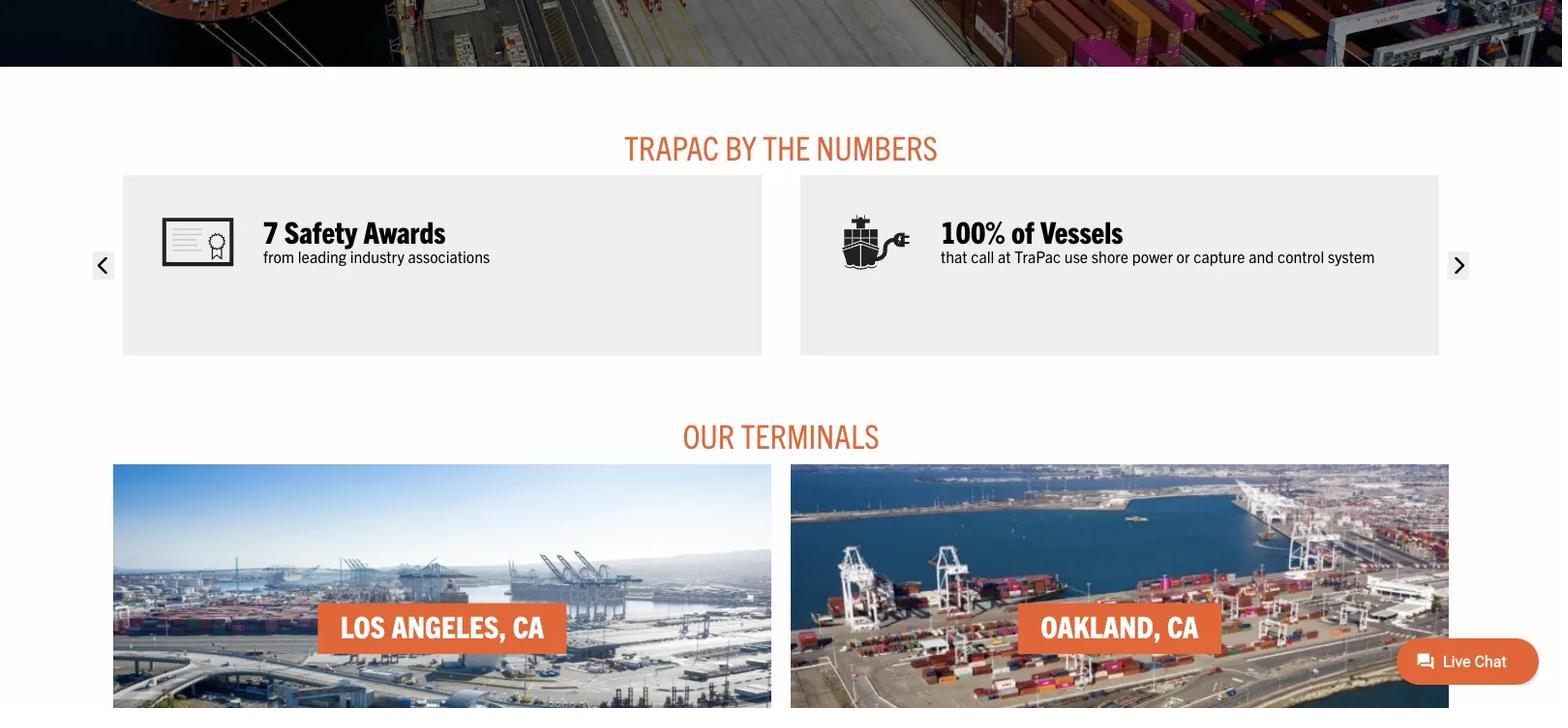 Task type: locate. For each thing, give the bounding box(es) containing it.
from
[[263, 246, 294, 266]]

capture
[[1194, 246, 1245, 266]]

7 safety awards from leading industry associations
[[263, 211, 490, 266]]

numbers
[[816, 125, 938, 167]]

industry
[[350, 246, 404, 266]]

and
[[1249, 246, 1274, 266]]

trapac
[[624, 125, 719, 167]]

vessels
[[1041, 211, 1123, 249]]

trapac by the numbers
[[624, 125, 938, 167]]

use
[[1065, 246, 1088, 266]]

awards
[[364, 211, 446, 249]]

100%
[[941, 211, 1005, 249]]

our terminals
[[683, 414, 880, 456]]

trapac
[[1015, 246, 1061, 266]]

main content
[[84, 125, 1478, 709]]

7
[[263, 211, 278, 249]]

or
[[1177, 246, 1190, 266]]

our
[[683, 414, 735, 456]]

safety
[[284, 211, 357, 249]]

of
[[1012, 211, 1035, 249]]



Task type: vqa. For each thing, say whether or not it's contained in the screenshot.
of
yes



Task type: describe. For each thing, give the bounding box(es) containing it.
leading
[[298, 246, 347, 266]]

call
[[971, 246, 995, 266]]

system
[[1328, 246, 1375, 266]]

by
[[725, 125, 757, 167]]

terminals
[[741, 414, 880, 456]]

associations
[[408, 246, 490, 266]]

control
[[1278, 246, 1325, 266]]

main content containing trapac by the numbers
[[84, 125, 1478, 709]]

solid image
[[93, 251, 114, 280]]

100% of vessels that call at trapac use shore power or capture and control system
[[941, 211, 1375, 266]]

that
[[941, 246, 968, 266]]

shore
[[1092, 246, 1129, 266]]

power
[[1132, 246, 1173, 266]]

at
[[998, 246, 1011, 266]]

the
[[763, 125, 810, 167]]



